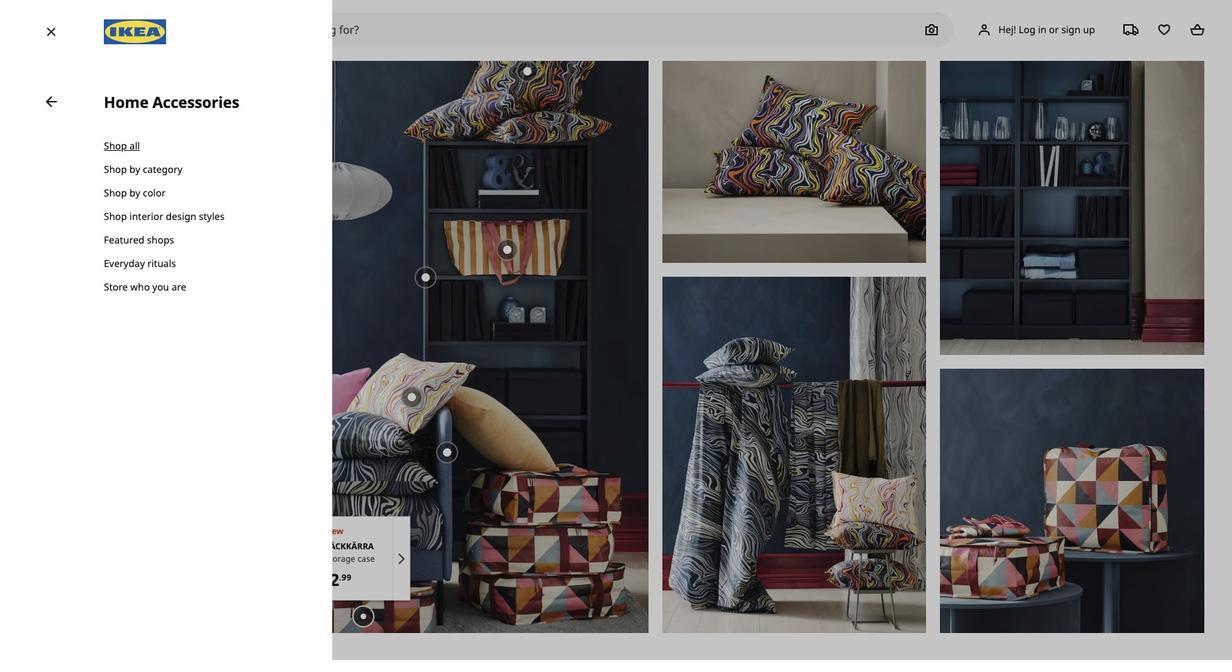 Task type: locate. For each thing, give the bounding box(es) containing it.
0 vertical spatial by
[[130, 163, 140, 176]]

shop by color link
[[104, 181, 283, 205]]

all
[[130, 139, 140, 152]]

featured shops link
[[104, 228, 283, 252]]

1 shop from the top
[[104, 139, 127, 152]]

by up shop by color at the left top
[[130, 163, 140, 176]]

shop by color
[[104, 186, 166, 199]]

2 by from the top
[[130, 186, 140, 199]]

shop for shop all
[[104, 139, 127, 152]]

shop up featured
[[104, 210, 127, 223]]

None search field
[[191, 12, 955, 47]]

rituals
[[147, 257, 176, 270]]

featured shops
[[104, 233, 174, 246]]

accessories
[[152, 91, 239, 112]]

shop down "shop all"
[[104, 163, 127, 176]]

hej! log in or sign up link
[[960, 16, 1112, 44]]

styles
[[199, 210, 225, 223]]

shop left all
[[104, 139, 127, 152]]

hej! log in or sign up
[[999, 23, 1096, 36]]

shop for shop by category
[[104, 163, 127, 176]]

home
[[104, 91, 149, 112]]

shop interior design styles
[[104, 210, 225, 223]]

2 shop from the top
[[104, 163, 127, 176]]

shop down shop by category
[[104, 186, 127, 199]]

shop by category
[[104, 163, 183, 176]]

1 by from the top
[[130, 163, 140, 176]]

by for category
[[130, 163, 140, 176]]

store who you are link
[[104, 276, 283, 299]]

home accessories
[[104, 91, 239, 112]]

shopping bag image
[[1184, 16, 1212, 44]]

category
[[143, 163, 183, 176]]

4 shop from the top
[[104, 210, 127, 223]]

shop for shop by color
[[104, 186, 127, 199]]

sign
[[1062, 23, 1081, 36]]

shops
[[147, 233, 174, 246]]

3 shop from the top
[[104, 186, 127, 199]]

in
[[1039, 23, 1047, 36]]

interior
[[130, 210, 163, 223]]

by
[[130, 163, 140, 176], [130, 186, 140, 199]]

store
[[104, 280, 128, 294]]

1 vertical spatial by
[[130, 186, 140, 199]]

color
[[143, 186, 166, 199]]

shop
[[104, 139, 127, 152], [104, 163, 127, 176], [104, 186, 127, 199], [104, 210, 127, 223]]

by left color
[[130, 186, 140, 199]]

who
[[130, 280, 150, 294]]



Task type: vqa. For each thing, say whether or not it's contained in the screenshot.
Family in the "link"
no



Task type: describe. For each thing, give the bounding box(es) containing it.
shop interior design styles link
[[104, 205, 283, 228]]

by for color
[[130, 186, 140, 199]]

store who you are
[[104, 280, 186, 294]]

are
[[172, 280, 186, 294]]

you
[[152, 280, 169, 294]]

or
[[1050, 23, 1059, 36]]

submenu for home accessories element
[[104, 112, 283, 321]]

design
[[166, 210, 196, 223]]

shop by category link
[[104, 158, 283, 181]]

everyday rituals link
[[104, 252, 283, 276]]

shop all
[[104, 139, 140, 152]]

up
[[1084, 23, 1096, 36]]

track order image
[[1118, 16, 1145, 44]]

shop for shop interior design styles
[[104, 210, 127, 223]]

hej!
[[999, 23, 1017, 36]]

featured
[[104, 233, 145, 246]]

shop all link
[[104, 134, 283, 158]]

favorites image
[[1151, 16, 1179, 44]]

everyday rituals
[[104, 257, 176, 270]]

log
[[1019, 23, 1036, 36]]

everyday
[[104, 257, 145, 270]]

ikea logotype, go to start page image
[[104, 19, 166, 44]]



